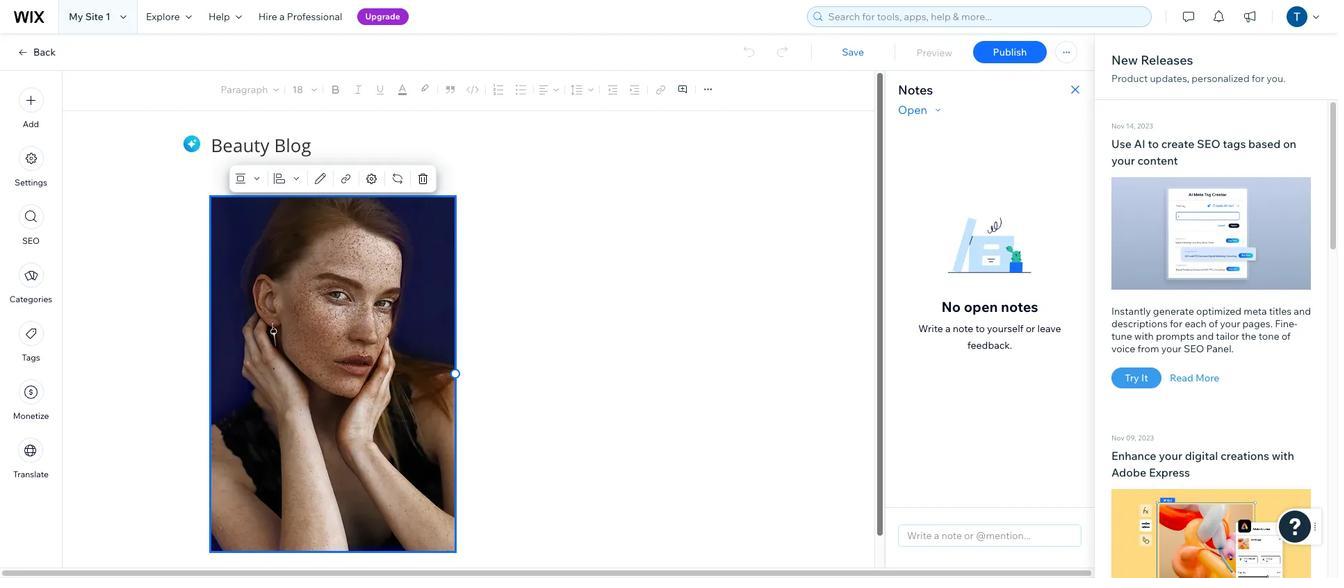 Task type: locate. For each thing, give the bounding box(es) containing it.
0 vertical spatial a
[[280, 10, 285, 23]]

help
[[209, 10, 230, 23]]

with right tune
[[1135, 330, 1154, 343]]

1 vertical spatial and
[[1197, 330, 1214, 343]]

and right titles
[[1295, 305, 1312, 318]]

categories button
[[10, 263, 52, 305]]

2 nov from the top
[[1112, 434, 1125, 443]]

based
[[1249, 137, 1281, 151]]

1 vertical spatial nov
[[1112, 434, 1125, 443]]

1 vertical spatial to
[[976, 322, 985, 335]]

nov left 09,
[[1112, 434, 1125, 443]]

feedback.
[[968, 339, 1013, 352]]

create
[[1162, 137, 1195, 151]]

tags
[[22, 353, 40, 363]]

try it
[[1125, 372, 1149, 384]]

adobe
[[1112, 466, 1147, 480]]

use
[[1112, 137, 1132, 151]]

open button
[[899, 102, 944, 118]]

2023 inside nov 09, 2023 enhance your digital creations with adobe express
[[1139, 434, 1155, 443]]

updates,
[[1151, 72, 1190, 85]]

try it link
[[1112, 368, 1162, 388]]

1 horizontal spatial a
[[946, 322, 951, 335]]

0 horizontal spatial for
[[1170, 318, 1183, 330]]

to
[[1149, 137, 1159, 151], [976, 322, 985, 335]]

content
[[1138, 154, 1179, 168]]

2023 right 09,
[[1139, 434, 1155, 443]]

1 horizontal spatial for
[[1252, 72, 1265, 85]]

your down use
[[1112, 154, 1136, 168]]

menu
[[0, 79, 62, 488]]

your inside nov 09, 2023 enhance your digital creations with adobe express
[[1160, 449, 1183, 463]]

1 vertical spatial 2023
[[1139, 434, 1155, 443]]

with right creations
[[1272, 449, 1295, 463]]

leave
[[1038, 322, 1062, 335]]

a
[[280, 10, 285, 23], [946, 322, 951, 335]]

publish
[[994, 46, 1027, 58]]

of right tone
[[1282, 330, 1291, 343]]

for left you.
[[1252, 72, 1265, 85]]

1 horizontal spatial with
[[1272, 449, 1295, 463]]

nov inside nov 14, 2023 use ai to create seo tags based on your content
[[1112, 122, 1125, 131]]

panel.
[[1207, 343, 1234, 355]]

add button
[[18, 88, 43, 129]]

0 vertical spatial for
[[1252, 72, 1265, 85]]

and left tailor
[[1197, 330, 1214, 343]]

from
[[1138, 343, 1160, 355]]

0 horizontal spatial with
[[1135, 330, 1154, 343]]

with inside nov 09, 2023 enhance your digital creations with adobe express
[[1272, 449, 1295, 463]]

0 vertical spatial seo
[[1198, 137, 1221, 151]]

read more
[[1170, 372, 1220, 384]]

a right the hire
[[280, 10, 285, 23]]

tags
[[1224, 137, 1247, 151]]

0 horizontal spatial of
[[1209, 318, 1219, 330]]

nov 09, 2023 enhance your digital creations with adobe express
[[1112, 434, 1295, 480]]

seo inside instantly generate optimized meta titles and descriptions for each of your pages. fine- tune with prompts and tailor the tone of voice from your seo panel.
[[1184, 343, 1205, 355]]

2023 right 14,
[[1138, 122, 1154, 131]]

no
[[942, 298, 961, 315]]

1 nov from the top
[[1112, 122, 1125, 131]]

personalized
[[1192, 72, 1250, 85]]

1 horizontal spatial and
[[1295, 305, 1312, 318]]

explore
[[146, 10, 180, 23]]

1 vertical spatial a
[[946, 322, 951, 335]]

2 vertical spatial seo
[[1184, 343, 1205, 355]]

open
[[964, 298, 998, 315]]

for left "each"
[[1170, 318, 1183, 330]]

14,
[[1127, 122, 1136, 131]]

no open notes write a note to yourself or leave feedback.
[[919, 298, 1062, 352]]

2023 inside nov 14, 2023 use ai to create seo tags based on your content
[[1138, 122, 1154, 131]]

for
[[1252, 72, 1265, 85], [1170, 318, 1183, 330]]

to right ai
[[1149, 137, 1159, 151]]

0 horizontal spatial and
[[1197, 330, 1214, 343]]

1 vertical spatial seo
[[22, 236, 40, 246]]

Search for tools, apps, help & more... field
[[824, 7, 1148, 26]]

seo down "each"
[[1184, 343, 1205, 355]]

save button
[[825, 46, 881, 58]]

releases
[[1141, 52, 1194, 68]]

help button
[[200, 0, 250, 33]]

tags button
[[18, 321, 43, 363]]

your
[[1112, 154, 1136, 168], [1221, 318, 1241, 330], [1162, 343, 1182, 355], [1160, 449, 1183, 463]]

of right "each"
[[1209, 318, 1219, 330]]

and
[[1295, 305, 1312, 318], [1197, 330, 1214, 343]]

2023
[[1138, 122, 1154, 131], [1139, 434, 1155, 443]]

your inside nov 14, 2023 use ai to create seo tags based on your content
[[1112, 154, 1136, 168]]

tailor
[[1217, 330, 1240, 343]]

0 vertical spatial with
[[1135, 330, 1154, 343]]

digital
[[1186, 449, 1219, 463]]

0 horizontal spatial a
[[280, 10, 285, 23]]

site
[[85, 10, 104, 23]]

nov inside nov 09, 2023 enhance your digital creations with adobe express
[[1112, 434, 1125, 443]]

seo inside nov 14, 2023 use ai to create seo tags based on your content
[[1198, 137, 1221, 151]]

2023 for your
[[1139, 434, 1155, 443]]

each
[[1185, 318, 1207, 330]]

voice
[[1112, 343, 1136, 355]]

tune
[[1112, 330, 1133, 343]]

2023 for ai
[[1138, 122, 1154, 131]]

Add a Catchy Title text field
[[211, 133, 716, 158]]

0 vertical spatial 2023
[[1138, 122, 1154, 131]]

seo
[[1198, 137, 1221, 151], [22, 236, 40, 246], [1184, 343, 1205, 355]]

write
[[919, 322, 944, 335]]

my
[[69, 10, 83, 23]]

a inside no open notes write a note to yourself or leave feedback.
[[946, 322, 951, 335]]

seo button
[[18, 204, 43, 246]]

seo up categories button
[[22, 236, 40, 246]]

0 horizontal spatial to
[[976, 322, 985, 335]]

to right note
[[976, 322, 985, 335]]

nov
[[1112, 122, 1125, 131], [1112, 434, 1125, 443]]

paragraph
[[221, 83, 268, 96]]

1
[[106, 10, 111, 23]]

a left note
[[946, 322, 951, 335]]

monetize button
[[13, 380, 49, 421]]

seo left tags
[[1198, 137, 1221, 151]]

a inside "link"
[[280, 10, 285, 23]]

the
[[1242, 330, 1257, 343]]

monetize
[[13, 411, 49, 421]]

notes
[[899, 82, 934, 98]]

nov left 14,
[[1112, 122, 1125, 131]]

1 vertical spatial for
[[1170, 318, 1183, 330]]

you.
[[1267, 72, 1286, 85]]

0 vertical spatial and
[[1295, 305, 1312, 318]]

your up express
[[1160, 449, 1183, 463]]

0 vertical spatial nov
[[1112, 122, 1125, 131]]

0 vertical spatial to
[[1149, 137, 1159, 151]]

1 horizontal spatial to
[[1149, 137, 1159, 151]]

1 vertical spatial with
[[1272, 449, 1295, 463]]

new
[[1112, 52, 1139, 68]]

settings button
[[15, 146, 47, 188]]

with
[[1135, 330, 1154, 343], [1272, 449, 1295, 463]]

for inside instantly generate optimized meta titles and descriptions for each of your pages. fine- tune with prompts and tailor the tone of voice from your seo panel.
[[1170, 318, 1183, 330]]



Task type: describe. For each thing, give the bounding box(es) containing it.
nov 14, 2023 use ai to create seo tags based on your content
[[1112, 122, 1297, 168]]

open
[[899, 103, 928, 117]]

optimized
[[1197, 305, 1242, 318]]

tone
[[1259, 330, 1280, 343]]

express
[[1150, 466, 1191, 480]]

more
[[1196, 372, 1220, 384]]

publish button
[[974, 41, 1047, 63]]

prompts
[[1157, 330, 1195, 343]]

notes
[[1001, 298, 1039, 315]]

creations
[[1221, 449, 1270, 463]]

categories
[[10, 294, 52, 305]]

enhance
[[1112, 449, 1157, 463]]

nov for enhance
[[1112, 434, 1125, 443]]

instantly generate optimized meta titles and descriptions for each of your pages. fine- tune with prompts and tailor the tone of voice from your seo panel.
[[1112, 305, 1312, 355]]

hire a professional link
[[250, 0, 351, 33]]

yourself
[[988, 322, 1024, 335]]

upgrade
[[366, 11, 400, 22]]

product
[[1112, 72, 1148, 85]]

translate
[[13, 469, 49, 480]]

try
[[1125, 372, 1140, 384]]

my site 1
[[69, 10, 111, 23]]

generate
[[1154, 305, 1195, 318]]

09,
[[1127, 434, 1137, 443]]

translate button
[[13, 438, 49, 480]]

with inside instantly generate optimized meta titles and descriptions for each of your pages. fine- tune with prompts and tailor the tone of voice from your seo panel.
[[1135, 330, 1154, 343]]

1 horizontal spatial of
[[1282, 330, 1291, 343]]

descriptions
[[1112, 318, 1168, 330]]

back button
[[17, 46, 56, 58]]

to inside nov 14, 2023 use ai to create seo tags based on your content
[[1149, 137, 1159, 151]]

save
[[842, 46, 865, 58]]

nov for use
[[1112, 122, 1125, 131]]

hire
[[259, 10, 277, 23]]

upgrade button
[[357, 8, 409, 25]]

paragraph button
[[218, 80, 282, 99]]

your right 'from'
[[1162, 343, 1182, 355]]

it
[[1142, 372, 1149, 384]]

seo inside seo button
[[22, 236, 40, 246]]

new releases product updates, personalized for you.
[[1112, 52, 1286, 85]]

titles
[[1270, 305, 1292, 318]]

settings
[[15, 177, 47, 188]]

to inside no open notes write a note to yourself or leave feedback.
[[976, 322, 985, 335]]

fine-
[[1276, 318, 1298, 330]]

pages.
[[1243, 318, 1273, 330]]

or
[[1026, 322, 1036, 335]]

instantly
[[1112, 305, 1151, 318]]

back
[[33, 46, 56, 58]]

note
[[953, 322, 974, 335]]

read
[[1170, 372, 1194, 384]]

your left the
[[1221, 318, 1241, 330]]

meta
[[1244, 305, 1268, 318]]

menu containing add
[[0, 79, 62, 488]]

for inside "new releases product updates, personalized for you."
[[1252, 72, 1265, 85]]

add
[[23, 119, 39, 129]]

ai
[[1135, 137, 1146, 151]]

read more link
[[1170, 372, 1220, 384]]

on
[[1284, 137, 1297, 151]]

professional
[[287, 10, 343, 23]]

hire a professional
[[259, 10, 343, 23]]



Task type: vqa. For each thing, say whether or not it's contained in the screenshot.
with in the 'Nov 09, 2023 Enhance your digital creations with Adobe Express'
yes



